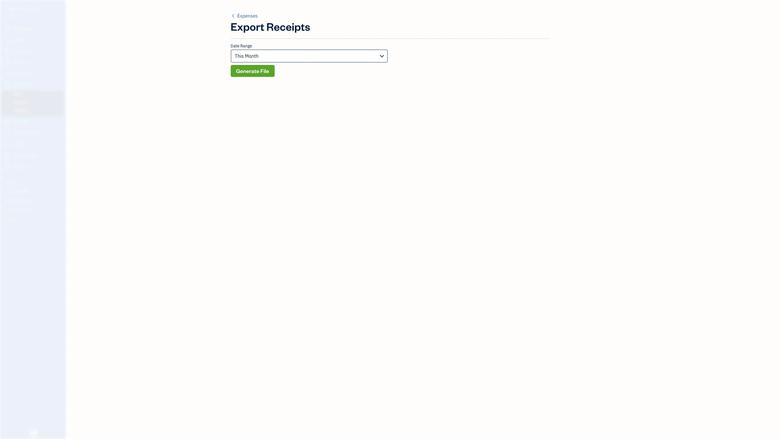 Task type: vqa. For each thing, say whether or not it's contained in the screenshot.
non-
no



Task type: locate. For each thing, give the bounding box(es) containing it.
team members image
[[4, 189, 64, 194]]

chevronleft image
[[231, 12, 236, 19]]

export
[[231, 19, 264, 33]]

this
[[235, 53, 244, 59]]

date range
[[231, 43, 252, 49]]

chart image
[[4, 153, 11, 159]]

maria's
[[5, 5, 21, 11]]

items and services image
[[4, 199, 64, 203]]

month
[[245, 53, 259, 59]]

export receipts
[[231, 19, 310, 33]]

payment image
[[4, 71, 11, 77]]

Select date range field
[[231, 50, 388, 63]]

freshbooks image
[[28, 430, 38, 437]]

owner
[[5, 12, 16, 16]]

generate file
[[236, 67, 269, 74]]

invoice image
[[4, 60, 11, 66]]

main element
[[0, 0, 81, 440]]

estimate image
[[4, 49, 11, 55]]

bank connections image
[[4, 208, 64, 213]]

project image
[[4, 119, 11, 125]]

timer image
[[4, 130, 11, 136]]

range
[[240, 43, 252, 49]]

expenses
[[237, 13, 258, 19]]

company
[[22, 5, 42, 11]]



Task type: describe. For each thing, give the bounding box(es) containing it.
settings image
[[4, 218, 64, 222]]

generate
[[236, 67, 259, 74]]

date
[[231, 43, 239, 49]]

dashboard image
[[4, 26, 11, 32]]

expenses button
[[231, 12, 258, 19]]

this month
[[235, 53, 259, 59]]

receipts
[[267, 19, 310, 33]]

expense image
[[4, 83, 11, 89]]

maria's company owner
[[5, 5, 42, 16]]

file
[[260, 67, 269, 74]]

apps image
[[4, 179, 64, 184]]

generate file button
[[231, 65, 275, 77]]

client image
[[4, 37, 11, 43]]

report image
[[4, 164, 11, 170]]

money image
[[4, 142, 11, 148]]



